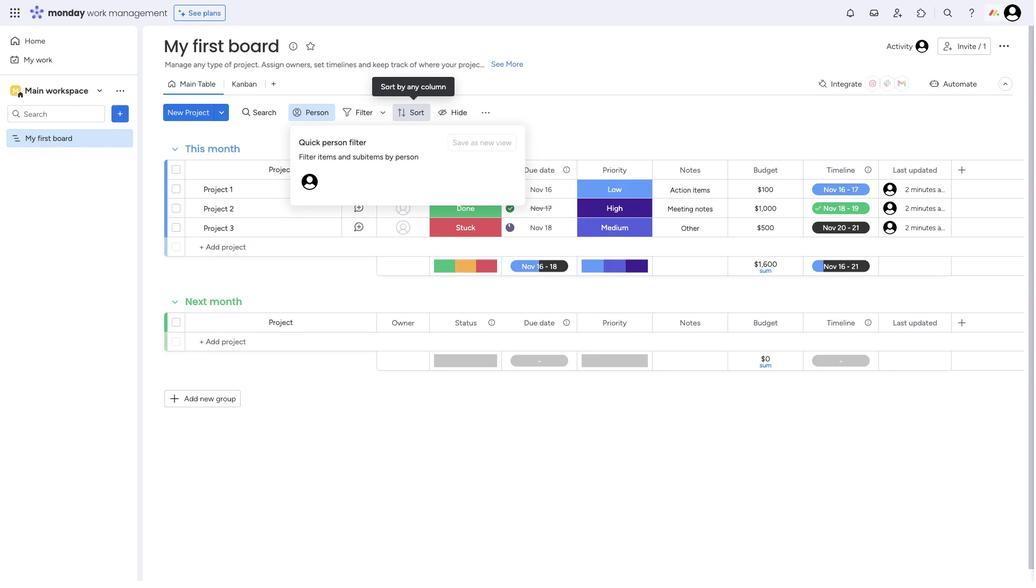 Task type: vqa. For each thing, say whether or not it's contained in the screenshot.
bottom Priority field
yes



Task type: locate. For each thing, give the bounding box(es) containing it.
main table button
[[163, 75, 224, 93]]

1 vertical spatial first
[[38, 134, 51, 143]]

sort
[[381, 82, 395, 91], [410, 108, 424, 117]]

sort button
[[393, 104, 431, 121]]

1 vertical spatial updated
[[909, 318, 938, 328]]

0 horizontal spatial column information image
[[563, 166, 571, 174]]

1 horizontal spatial board
[[228, 34, 279, 58]]

0 horizontal spatial person
[[322, 138, 347, 148]]

$1,600 sum
[[755, 260, 778, 275]]

0 vertical spatial sort
[[381, 82, 395, 91]]

see inside see more link
[[491, 60, 504, 69]]

sort inside popup button
[[410, 108, 424, 117]]

column information image
[[864, 166, 873, 174], [488, 319, 496, 327], [563, 319, 571, 327]]

0 horizontal spatial see
[[188, 8, 201, 18]]

my work
[[24, 55, 52, 64]]

0 horizontal spatial sort
[[381, 82, 395, 91]]

3 nov from the top
[[530, 224, 543, 232]]

invite / 1 button
[[938, 38, 992, 55]]

sort for sort
[[410, 108, 424, 117]]

1 horizontal spatial my first board
[[164, 34, 279, 58]]

person
[[306, 108, 329, 117]]

this
[[185, 142, 205, 156]]

work for my
[[36, 55, 52, 64]]

2 timeline from the top
[[827, 318, 856, 328]]

filter inside popup button
[[356, 108, 373, 117]]

0 vertical spatial notes field
[[678, 164, 704, 176]]

main left table
[[180, 79, 196, 89]]

1 priority field from the top
[[600, 164, 630, 176]]

2 vertical spatial ago
[[938, 224, 950, 232]]

filter for filter
[[356, 108, 373, 117]]

1 vertical spatial due
[[524, 318, 538, 328]]

my up manage
[[164, 34, 189, 58]]

1 vertical spatial notes field
[[678, 317, 704, 329]]

john smith image
[[1004, 4, 1022, 22]]

first inside list box
[[38, 134, 51, 143]]

board up project.
[[228, 34, 279, 58]]

2 horizontal spatial column information image
[[864, 166, 873, 174]]

person
[[322, 138, 347, 148], [396, 153, 419, 162]]

1 vertical spatial see
[[491, 60, 504, 69]]

board
[[228, 34, 279, 58], [53, 134, 72, 143]]

1 vertical spatial timeline field
[[825, 317, 858, 329]]

0 vertical spatial column information image
[[563, 166, 571, 174]]

filter left arrow down icon
[[356, 108, 373, 117]]

This month field
[[183, 142, 243, 156]]

0 vertical spatial 1
[[984, 42, 987, 51]]

minutes for low
[[911, 185, 936, 194]]

notes for second notes field
[[680, 318, 701, 328]]

0 vertical spatial minutes
[[911, 185, 936, 194]]

items down quick person filter
[[318, 153, 337, 162]]

my down "search in workspace" field
[[25, 134, 36, 143]]

last
[[893, 165, 908, 175], [893, 318, 908, 328]]

see inside see plans button
[[188, 8, 201, 18]]

3 ago from the top
[[938, 224, 950, 232]]

1 vertical spatial by
[[385, 153, 394, 162]]

$100
[[758, 186, 774, 194]]

sort by any column
[[381, 82, 446, 91]]

1 vertical spatial minutes
[[911, 204, 936, 213]]

nov left 17
[[531, 204, 544, 213]]

ago for low
[[938, 185, 950, 194]]

budget field up $0
[[751, 317, 781, 329]]

sort down keep
[[381, 82, 395, 91]]

month inside field
[[208, 142, 240, 156]]

1 vertical spatial notes
[[680, 318, 701, 328]]

work right monday at top left
[[87, 7, 106, 19]]

1 updated from the top
[[909, 165, 938, 175]]

1 vertical spatial person
[[396, 153, 419, 162]]

items
[[318, 153, 337, 162], [693, 186, 710, 195]]

1 vertical spatial sum
[[760, 362, 772, 370]]

1 notes field from the top
[[678, 164, 704, 176]]

invite / 1
[[958, 42, 987, 51]]

last updated for first last updated field from the bottom
[[893, 318, 938, 328]]

dapulse integrations image
[[819, 80, 827, 88]]

activity button
[[883, 38, 934, 55]]

0 vertical spatial priority
[[603, 165, 627, 175]]

invite members image
[[893, 8, 904, 18]]

2 updated from the top
[[909, 318, 938, 328]]

2 budget from the top
[[754, 318, 778, 328]]

Status field
[[452, 317, 480, 329]]

high
[[607, 204, 623, 213]]

budget
[[754, 165, 778, 175], [754, 318, 778, 328]]

of right 'type'
[[225, 60, 232, 69]]

see plans button
[[174, 5, 226, 21]]

18
[[545, 224, 552, 232]]

0 horizontal spatial board
[[53, 134, 72, 143]]

work
[[87, 7, 106, 19], [36, 55, 52, 64]]

0 horizontal spatial first
[[38, 134, 51, 143]]

1 horizontal spatial filter
[[356, 108, 373, 117]]

2 nov from the top
[[531, 204, 544, 213]]

1 up project 2
[[230, 185, 233, 194]]

1 due from the top
[[524, 165, 538, 175]]

1 vertical spatial last updated
[[893, 318, 938, 328]]

sort for sort by any column
[[381, 82, 395, 91]]

0 horizontal spatial of
[[225, 60, 232, 69]]

keep
[[373, 60, 389, 69]]

set
[[314, 60, 325, 69]]

main for main table
[[180, 79, 196, 89]]

2 2 minutes ago from the top
[[906, 204, 950, 213]]

nov 16
[[530, 185, 552, 194]]

project 2
[[204, 204, 234, 213]]

0 horizontal spatial column information image
[[488, 319, 496, 327]]

month inside field
[[210, 295, 242, 309]]

my first board inside list box
[[25, 134, 72, 143]]

first down "search in workspace" field
[[38, 134, 51, 143]]

filter button
[[339, 104, 390, 121]]

1 vertical spatial timeline
[[827, 318, 856, 328]]

main table
[[180, 79, 216, 89]]

sum
[[760, 267, 772, 275], [760, 362, 772, 370]]

invite
[[958, 42, 977, 51]]

workspace
[[46, 86, 88, 96]]

1 vertical spatial priority
[[603, 318, 627, 328]]

1 vertical spatial items
[[693, 186, 710, 195]]

board down "search in workspace" field
[[53, 134, 72, 143]]

1 horizontal spatial and
[[359, 60, 371, 69]]

1 horizontal spatial by
[[397, 82, 406, 91]]

budget field up $100
[[751, 164, 781, 176]]

1 vertical spatial priority field
[[600, 317, 630, 329]]

Budget field
[[751, 164, 781, 176], [751, 317, 781, 329]]

1 horizontal spatial sort
[[410, 108, 424, 117]]

meeting notes
[[668, 205, 713, 213]]

0 vertical spatial person
[[322, 138, 347, 148]]

inbox image
[[869, 8, 880, 18]]

1 vertical spatial 2 minutes ago
[[906, 204, 950, 213]]

my inside my first board list box
[[25, 134, 36, 143]]

1 vertical spatial last
[[893, 318, 908, 328]]

0 vertical spatial see
[[188, 8, 201, 18]]

2 last updated field from the top
[[891, 317, 940, 329]]

any left 'type'
[[194, 60, 206, 69]]

and
[[359, 60, 371, 69], [338, 153, 351, 162]]

1 sum from the top
[[760, 267, 772, 275]]

Priority field
[[600, 164, 630, 176], [600, 317, 630, 329]]

0 vertical spatial items
[[318, 153, 337, 162]]

1 horizontal spatial column information image
[[864, 319, 873, 327]]

nov for project 2
[[531, 204, 544, 213]]

2 minutes from the top
[[911, 204, 936, 213]]

1 timeline from the top
[[827, 165, 856, 175]]

new project
[[168, 108, 210, 117]]

1 vertical spatial due date
[[524, 318, 555, 328]]

1 vertical spatial nov
[[531, 204, 544, 213]]

1 2 minutes ago from the top
[[906, 185, 950, 194]]

1 vertical spatial budget field
[[751, 317, 781, 329]]

see more link
[[490, 59, 525, 70]]

0 vertical spatial last updated
[[893, 165, 938, 175]]

and left keep
[[359, 60, 371, 69]]

kanban
[[232, 79, 257, 89]]

1 ago from the top
[[938, 185, 950, 194]]

project
[[459, 60, 483, 69]]

1 vertical spatial any
[[407, 82, 419, 91]]

3
[[230, 224, 234, 233]]

0 vertical spatial ago
[[938, 185, 950, 194]]

2 notes from the top
[[680, 318, 701, 328]]

1 horizontal spatial any
[[407, 82, 419, 91]]

1 vertical spatial filter
[[299, 153, 316, 162]]

1 minutes from the top
[[911, 185, 936, 194]]

1
[[984, 42, 987, 51], [230, 185, 233, 194]]

1 vertical spatial column information image
[[864, 319, 873, 327]]

due date
[[524, 165, 555, 175], [524, 318, 555, 328]]

0 vertical spatial 2 minutes ago
[[906, 185, 950, 194]]

filter down quick at the top left of page
[[299, 153, 316, 162]]

of right track
[[410, 60, 417, 69]]

column information image for due date
[[563, 166, 571, 174]]

Timeline field
[[825, 164, 858, 176], [825, 317, 858, 329]]

0 vertical spatial due date
[[524, 165, 555, 175]]

0 vertical spatial updated
[[909, 165, 938, 175]]

nov 18
[[530, 224, 552, 232]]

person right subitems
[[396, 153, 419, 162]]

1 last from the top
[[893, 165, 908, 175]]

1 horizontal spatial person
[[396, 153, 419, 162]]

17
[[545, 204, 552, 213]]

2 minutes ago for low
[[906, 185, 950, 194]]

date
[[540, 165, 555, 175], [540, 318, 555, 328]]

0 horizontal spatial 1
[[230, 185, 233, 194]]

1 due date field from the top
[[522, 164, 558, 176]]

main for main workspace
[[25, 86, 44, 96]]

2 due date field from the top
[[522, 317, 558, 329]]

1 vertical spatial work
[[36, 55, 52, 64]]

0 vertical spatial timeline field
[[825, 164, 858, 176]]

+ Add project text field
[[191, 241, 372, 254], [191, 336, 372, 349]]

updated
[[909, 165, 938, 175], [909, 318, 938, 328]]

1 vertical spatial budget
[[754, 318, 778, 328]]

by right subitems
[[385, 153, 394, 162]]

1 last updated from the top
[[893, 165, 938, 175]]

1 vertical spatial my first board
[[25, 134, 72, 143]]

type
[[207, 60, 223, 69]]

person left filter
[[322, 138, 347, 148]]

action
[[671, 186, 691, 195]]

assign
[[262, 60, 284, 69]]

items up "notes" in the top of the page
[[693, 186, 710, 195]]

budget up $100
[[754, 165, 778, 175]]

0 horizontal spatial filter
[[299, 153, 316, 162]]

Notes field
[[678, 164, 704, 176], [678, 317, 704, 329]]

quick
[[299, 138, 320, 148]]

0 vertical spatial filter
[[356, 108, 373, 117]]

sort down sort by any column
[[410, 108, 424, 117]]

1 vertical spatial + add project text field
[[191, 336, 372, 349]]

of
[[225, 60, 232, 69], [410, 60, 417, 69]]

new
[[200, 395, 214, 404]]

0 horizontal spatial and
[[338, 153, 351, 162]]

timeline for second timeline field from the top
[[827, 318, 856, 328]]

0 vertical spatial any
[[194, 60, 206, 69]]

my first board down "search in workspace" field
[[25, 134, 72, 143]]

0 vertical spatial month
[[208, 142, 240, 156]]

ago
[[938, 185, 950, 194], [938, 204, 950, 213], [938, 224, 950, 232]]

column information image
[[563, 166, 571, 174], [864, 319, 873, 327]]

0 horizontal spatial main
[[25, 86, 44, 96]]

notifications image
[[846, 8, 856, 18]]

month
[[208, 142, 240, 156], [210, 295, 242, 309]]

timeline
[[827, 165, 856, 175], [827, 318, 856, 328]]

my down home
[[24, 55, 34, 64]]

by down track
[[397, 82, 406, 91]]

1 horizontal spatial work
[[87, 7, 106, 19]]

home
[[25, 36, 45, 46]]

0 vertical spatial priority field
[[600, 164, 630, 176]]

main right the workspace 'icon'
[[25, 86, 44, 96]]

0 horizontal spatial by
[[385, 153, 394, 162]]

1 vertical spatial sort
[[410, 108, 424, 117]]

1 last updated field from the top
[[891, 164, 940, 176]]

0 vertical spatial timeline
[[827, 165, 856, 175]]

My first board field
[[161, 34, 282, 58]]

1 horizontal spatial items
[[693, 186, 710, 195]]

3 2 minutes ago from the top
[[906, 224, 950, 232]]

2 priority field from the top
[[600, 317, 630, 329]]

track
[[391, 60, 408, 69]]

0 vertical spatial by
[[397, 82, 406, 91]]

0 vertical spatial due
[[524, 165, 538, 175]]

0 horizontal spatial work
[[36, 55, 52, 64]]

filter
[[349, 138, 366, 148]]

and down quick person filter
[[338, 153, 351, 162]]

kanban button
[[224, 75, 265, 93]]

see left plans on the top left
[[188, 8, 201, 18]]

owner
[[392, 318, 415, 328]]

month right this
[[208, 142, 240, 156]]

0 vertical spatial work
[[87, 7, 106, 19]]

nov 17
[[531, 204, 552, 213]]

my first board
[[164, 34, 279, 58], [25, 134, 72, 143]]

sum inside $1,600 sum
[[760, 267, 772, 275]]

1 of from the left
[[225, 60, 232, 69]]

1 right / on the right top of page
[[984, 42, 987, 51]]

1 notes from the top
[[680, 165, 701, 175]]

2 last updated from the top
[[893, 318, 938, 328]]

budget up $0
[[754, 318, 778, 328]]

16
[[545, 185, 552, 194]]

Owner field
[[389, 317, 417, 329]]

work inside button
[[36, 55, 52, 64]]

1 vertical spatial board
[[53, 134, 72, 143]]

1 horizontal spatial column information image
[[563, 319, 571, 327]]

work down home
[[36, 55, 52, 64]]

see
[[188, 8, 201, 18], [491, 60, 504, 69]]

autopilot image
[[930, 77, 939, 90]]

option
[[0, 129, 137, 131]]

1 horizontal spatial first
[[193, 34, 224, 58]]

main inside workspace selection element
[[25, 86, 44, 96]]

any left column
[[407, 82, 419, 91]]

1 vertical spatial month
[[210, 295, 242, 309]]

project 1
[[204, 185, 233, 194]]

0 vertical spatial last
[[893, 165, 908, 175]]

1 horizontal spatial see
[[491, 60, 504, 69]]

priority
[[603, 165, 627, 175], [603, 318, 627, 328]]

due
[[524, 165, 538, 175], [524, 318, 538, 328]]

my first board up 'type'
[[164, 34, 279, 58]]

filter
[[356, 108, 373, 117], [299, 153, 316, 162]]

1 horizontal spatial 1
[[984, 42, 987, 51]]

main
[[180, 79, 196, 89], [25, 86, 44, 96]]

manage any type of project. assign owners, set timelines and keep track of where your project stands.
[[165, 60, 509, 69]]

month right next
[[210, 295, 242, 309]]

minutes for done
[[911, 204, 936, 213]]

Last updated field
[[891, 164, 940, 176], [891, 317, 940, 329]]

see plans
[[188, 8, 221, 18]]

project 3
[[204, 224, 234, 233]]

2 sum from the top
[[760, 362, 772, 370]]

nov
[[530, 185, 544, 194], [531, 204, 544, 213], [530, 224, 543, 232]]

2 vertical spatial minutes
[[911, 224, 936, 232]]

1 due date from the top
[[524, 165, 555, 175]]

last updated
[[893, 165, 938, 175], [893, 318, 938, 328]]

Next month field
[[183, 295, 245, 309]]

0 vertical spatial budget field
[[751, 164, 781, 176]]

1 vertical spatial due date field
[[522, 317, 558, 329]]

0 vertical spatial budget
[[754, 165, 778, 175]]

1 vertical spatial last updated field
[[891, 317, 940, 329]]

items for action
[[693, 186, 710, 195]]

medium
[[601, 223, 629, 233]]

project inside new project button
[[185, 108, 210, 117]]

first up 'type'
[[193, 34, 224, 58]]

see left the 'more'
[[491, 60, 504, 69]]

0 vertical spatial last updated field
[[891, 164, 940, 176]]

main inside button
[[180, 79, 196, 89]]

nov left the 18
[[530, 224, 543, 232]]

1 horizontal spatial of
[[410, 60, 417, 69]]

Due date field
[[522, 164, 558, 176], [522, 317, 558, 329]]

nov left 16 at the right of page
[[530, 185, 544, 194]]

2 ago from the top
[[938, 204, 950, 213]]



Task type: describe. For each thing, give the bounding box(es) containing it.
1 vertical spatial and
[[338, 153, 351, 162]]

main workspace
[[25, 86, 88, 96]]

new project button
[[163, 104, 214, 121]]

2 of from the left
[[410, 60, 417, 69]]

angle down image
[[219, 109, 224, 117]]

2 + add project text field from the top
[[191, 336, 372, 349]]

home button
[[6, 32, 116, 50]]

filter items and subitems by person
[[299, 153, 419, 162]]

apps image
[[917, 8, 927, 18]]

ago for done
[[938, 204, 950, 213]]

add
[[184, 395, 198, 404]]

notes for 2nd notes field from the bottom
[[680, 165, 701, 175]]

meeting
[[668, 205, 694, 213]]

0 vertical spatial board
[[228, 34, 279, 58]]

monday
[[48, 7, 85, 19]]

Search field
[[250, 105, 283, 120]]

/
[[979, 42, 982, 51]]

next
[[185, 295, 207, 309]]

Search in workspace field
[[23, 108, 90, 120]]

your
[[442, 60, 457, 69]]

new
[[168, 108, 183, 117]]

arrow down image
[[377, 106, 390, 119]]

$0 sum
[[760, 355, 772, 370]]

column information image for due date
[[563, 319, 571, 327]]

automate
[[944, 79, 978, 89]]

v2 search image
[[242, 107, 250, 119]]

column information image for status
[[488, 319, 496, 327]]

nov for project 3
[[530, 224, 543, 232]]

menu image
[[480, 107, 491, 118]]

my work button
[[6, 51, 116, 68]]

integrate
[[831, 79, 862, 89]]

1 nov from the top
[[530, 185, 544, 194]]

$1,000
[[755, 205, 777, 213]]

more
[[506, 60, 524, 69]]

last updated for first last updated field from the top of the page
[[893, 165, 938, 175]]

plans
[[203, 8, 221, 18]]

work for monday
[[87, 7, 106, 19]]

options image
[[998, 39, 1011, 52]]

dapulse checkmark sign image
[[816, 203, 822, 216]]

0 horizontal spatial any
[[194, 60, 206, 69]]

action items
[[671, 186, 710, 195]]

group
[[216, 395, 236, 404]]

$1,600
[[755, 260, 778, 269]]

quick person filter
[[299, 138, 366, 148]]

table
[[198, 79, 216, 89]]

1 budget field from the top
[[751, 164, 781, 176]]

2 budget field from the top
[[751, 317, 781, 329]]

2 due date from the top
[[524, 318, 555, 328]]

person button
[[289, 104, 335, 121]]

m
[[12, 86, 19, 95]]

2 minutes ago for done
[[906, 204, 950, 213]]

add to favorites image
[[305, 41, 316, 51]]

done
[[457, 204, 475, 213]]

2 notes field from the top
[[678, 317, 704, 329]]

activity
[[887, 42, 913, 51]]

1 inside button
[[984, 42, 987, 51]]

v2 done deadline image
[[506, 203, 515, 214]]

timelines
[[326, 60, 357, 69]]

manage
[[165, 60, 192, 69]]

$500
[[758, 224, 774, 233]]

workspace image
[[10, 85, 21, 97]]

1 + add project text field from the top
[[191, 241, 372, 254]]

add new group button
[[164, 391, 241, 408]]

my first board list box
[[0, 127, 137, 293]]

3 minutes from the top
[[911, 224, 936, 232]]

sum for $1,600
[[760, 267, 772, 275]]

1 timeline field from the top
[[825, 164, 858, 176]]

2 date from the top
[[540, 318, 555, 328]]

see for see plans
[[188, 8, 201, 18]]

search everything image
[[943, 8, 954, 18]]

show board description image
[[287, 41, 300, 52]]

notes
[[696, 205, 713, 213]]

column information image for timeline
[[864, 166, 873, 174]]

select product image
[[10, 8, 20, 18]]

see for see more
[[491, 60, 504, 69]]

where
[[419, 60, 440, 69]]

filter for filter items and subitems by person
[[299, 153, 316, 162]]

$0
[[761, 355, 771, 364]]

2 priority from the top
[[603, 318, 627, 328]]

0 vertical spatial and
[[359, 60, 371, 69]]

this month
[[185, 142, 240, 156]]

2 last from the top
[[893, 318, 908, 328]]

hide
[[451, 108, 467, 117]]

status
[[455, 318, 477, 328]]

see more
[[491, 60, 524, 69]]

subitems
[[353, 153, 384, 162]]

items for filter
[[318, 153, 337, 162]]

add view image
[[272, 80, 276, 88]]

month for next month
[[210, 295, 242, 309]]

collapse board header image
[[1002, 80, 1010, 88]]

options image
[[115, 109, 126, 119]]

2 timeline field from the top
[[825, 317, 858, 329]]

board inside list box
[[53, 134, 72, 143]]

project.
[[234, 60, 260, 69]]

workspace options image
[[115, 85, 126, 96]]

stuck
[[456, 223, 476, 233]]

0 vertical spatial first
[[193, 34, 224, 58]]

1 priority from the top
[[603, 165, 627, 175]]

1 vertical spatial 1
[[230, 185, 233, 194]]

stands.
[[485, 60, 509, 69]]

1 date from the top
[[540, 165, 555, 175]]

1 budget from the top
[[754, 165, 778, 175]]

add new group
[[184, 395, 236, 404]]

other
[[681, 224, 700, 233]]

monday work management
[[48, 7, 167, 19]]

sum for $0
[[760, 362, 772, 370]]

workspace selection element
[[10, 84, 90, 98]]

owners,
[[286, 60, 312, 69]]

column
[[421, 82, 446, 91]]

my inside my work button
[[24, 55, 34, 64]]

low
[[608, 185, 622, 194]]

column information image for timeline
[[864, 319, 873, 327]]

timeline for first timeline field from the top
[[827, 165, 856, 175]]

2 due from the top
[[524, 318, 538, 328]]

help image
[[967, 8, 978, 18]]

0 vertical spatial my first board
[[164, 34, 279, 58]]

management
[[109, 7, 167, 19]]

month for this month
[[208, 142, 240, 156]]

next month
[[185, 295, 242, 309]]

hide button
[[434, 104, 474, 121]]



